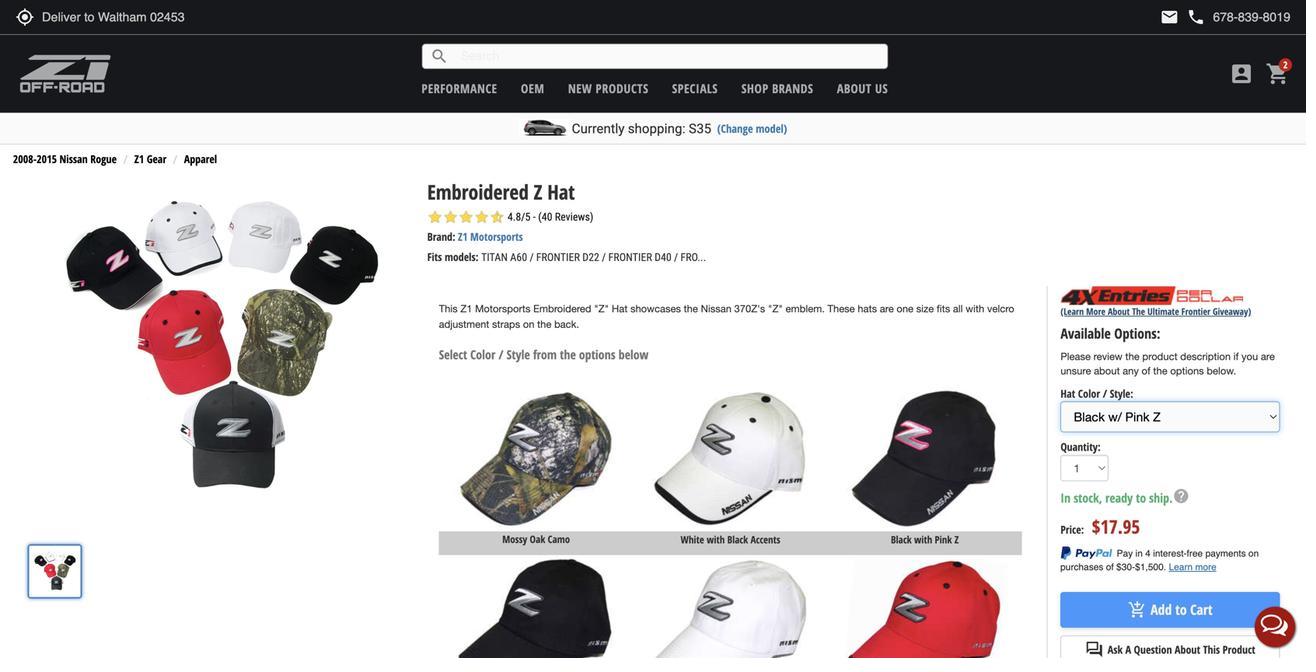 Task type: locate. For each thing, give the bounding box(es) containing it.
mossy oak camo
[[503, 533, 570, 547]]

1 vertical spatial options
[[1171, 365, 1205, 377]]

1 star from the left
[[428, 210, 443, 225]]

black with pink z
[[891, 533, 959, 547]]

are
[[880, 303, 894, 315], [1262, 351, 1276, 363]]

0 vertical spatial are
[[880, 303, 894, 315]]

fits
[[937, 303, 951, 315]]

hat inside embroidered z hat star star star star star_half 4.8/5 - (40 reviews) brand: z1 motorsports fits models: titan a60 / frontier d22 / frontier d40 / fro...
[[548, 178, 575, 206]]

z up 4.8/5 -
[[534, 178, 543, 206]]

motorsports inside embroidered z hat star star star star star_half 4.8/5 - (40 reviews) brand: z1 motorsports fits models: titan a60 / frontier d22 / frontier d40 / fro...
[[471, 229, 523, 244]]

0 horizontal spatial about
[[837, 80, 872, 97]]

with left the pink
[[915, 533, 933, 547]]

performance link
[[422, 80, 498, 97]]

pink
[[935, 533, 952, 547]]

ready
[[1106, 490, 1133, 507]]

camo
[[548, 533, 570, 547]]

0 horizontal spatial embroidered
[[428, 178, 529, 206]]

embroidered
[[428, 178, 529, 206], [534, 303, 592, 315]]

0 horizontal spatial black
[[728, 533, 748, 547]]

d22
[[583, 251, 600, 264]]

1 vertical spatial color
[[1079, 387, 1101, 401]]

"z"
[[594, 303, 609, 315], [768, 303, 783, 315]]

0 horizontal spatial frontier
[[536, 251, 580, 264]]

0 vertical spatial color
[[470, 346, 496, 363]]

options inside (learn more about the ultimate frontier giveaway) available options: please review the product description if you are unsure about any of the options below.
[[1171, 365, 1205, 377]]

2 frontier from the left
[[609, 251, 652, 264]]

color down unsure at the bottom of page
[[1079, 387, 1101, 401]]

/ left the 'style'
[[499, 346, 504, 363]]

shop
[[742, 80, 769, 97]]

/ right the d22
[[602, 251, 606, 264]]

1 horizontal spatial black
[[891, 533, 912, 547]]

options left the below
[[579, 346, 616, 363]]

1 horizontal spatial embroidered
[[534, 303, 592, 315]]

1 horizontal spatial with
[[915, 533, 933, 547]]

0 vertical spatial this
[[439, 303, 458, 315]]

z1 inside this z1 motorsports embroidered "z" hat showcases the nissan 370z's "z" emblem. these hats are one size fits all with velcro adjustment straps on the back.
[[461, 303, 473, 315]]

1 horizontal spatial z
[[955, 533, 959, 547]]

black
[[728, 533, 748, 547], [891, 533, 912, 547]]

nissan right 2015
[[60, 152, 88, 166]]

1 vertical spatial this
[[1204, 643, 1221, 657]]

gear
[[147, 152, 166, 166]]

embroidered up the star_half
[[428, 178, 529, 206]]

below
[[619, 346, 649, 363]]

options:
[[1115, 324, 1161, 344]]

new
[[568, 80, 592, 97]]

z inside embroidered z hat star star star star star_half 4.8/5 - (40 reviews) brand: z1 motorsports fits models: titan a60 / frontier d22 / frontier d40 / fro...
[[534, 178, 543, 206]]

are inside (learn more about the ultimate frontier giveaway) available options: please review the product description if you are unsure about any of the options below.
[[1262, 351, 1276, 363]]

shopping_cart
[[1266, 61, 1291, 86]]

to
[[1137, 490, 1147, 507], [1176, 601, 1187, 620]]

about left the us
[[837, 80, 872, 97]]

0 horizontal spatial "z"
[[594, 303, 609, 315]]

0 horizontal spatial color
[[470, 346, 496, 363]]

black left accents
[[728, 533, 748, 547]]

nissan left 370z's
[[701, 303, 732, 315]]

1 horizontal spatial frontier
[[609, 251, 652, 264]]

2 vertical spatial z1
[[461, 303, 473, 315]]

1 black from the left
[[728, 533, 748, 547]]

frontier left the d22
[[536, 251, 580, 264]]

hats
[[858, 303, 877, 315]]

0 horizontal spatial to
[[1137, 490, 1147, 507]]

0 horizontal spatial z
[[534, 178, 543, 206]]

0 vertical spatial to
[[1137, 490, 1147, 507]]

help
[[1173, 488, 1190, 505]]

account_box link
[[1226, 61, 1259, 86]]

1 horizontal spatial options
[[1171, 365, 1205, 377]]

in
[[1061, 490, 1071, 507]]

0 vertical spatial options
[[579, 346, 616, 363]]

z1 left gear
[[134, 152, 144, 166]]

all
[[953, 303, 963, 315]]

review
[[1094, 351, 1123, 363]]

currently
[[572, 121, 625, 137]]

color right select
[[470, 346, 496, 363]]

the
[[684, 303, 698, 315], [538, 318, 552, 331], [560, 346, 576, 363], [1126, 351, 1140, 363], [1154, 365, 1168, 377]]

nissan inside this z1 motorsports embroidered "z" hat showcases the nissan 370z's "z" emblem. these hats are one size fits all with velcro adjustment straps on the back.
[[701, 303, 732, 315]]

1 frontier from the left
[[536, 251, 580, 264]]

to right the add
[[1176, 601, 1187, 620]]

1 vertical spatial nissan
[[701, 303, 732, 315]]

this left product
[[1204, 643, 1221, 657]]

motorsports
[[471, 229, 523, 244], [475, 303, 531, 315]]

description
[[1181, 351, 1231, 363]]

search
[[430, 47, 449, 66]]

1 vertical spatial z
[[955, 533, 959, 547]]

motorsports up straps
[[475, 303, 531, 315]]

white
[[681, 533, 705, 547]]

are left one
[[880, 303, 894, 315]]

0 vertical spatial embroidered
[[428, 178, 529, 206]]

s35
[[689, 121, 712, 137]]

rogue
[[90, 152, 117, 166]]

1 vertical spatial motorsports
[[475, 303, 531, 315]]

hat down unsure at the bottom of page
[[1061, 387, 1076, 401]]

/ left style:
[[1103, 387, 1108, 401]]

1 vertical spatial to
[[1176, 601, 1187, 620]]

z1
[[134, 152, 144, 166], [458, 229, 468, 244], [461, 303, 473, 315]]

price: $17.95
[[1061, 514, 1141, 540]]

with right white
[[707, 533, 725, 547]]

0 vertical spatial hat
[[548, 178, 575, 206]]

hat
[[548, 178, 575, 206], [612, 303, 628, 315], [1061, 387, 1076, 401]]

1 vertical spatial z1
[[458, 229, 468, 244]]

performance
[[422, 80, 498, 97]]

with
[[966, 303, 985, 315], [707, 533, 725, 547], [915, 533, 933, 547]]

"z" down the d22
[[594, 303, 609, 315]]

color for hat
[[1079, 387, 1101, 401]]

to left ship.
[[1137, 490, 1147, 507]]

about us
[[837, 80, 888, 97]]

options down description
[[1171, 365, 1205, 377]]

nissan
[[60, 152, 88, 166], [701, 303, 732, 315]]

1 vertical spatial hat
[[612, 303, 628, 315]]

products
[[596, 80, 649, 97]]

0 vertical spatial motorsports
[[471, 229, 523, 244]]

add_shopping_cart
[[1129, 601, 1147, 620]]

brand:
[[428, 229, 456, 244]]

this inside the ask a question about this product link
[[1204, 643, 1221, 657]]

0 vertical spatial z1
[[134, 152, 144, 166]]

2 horizontal spatial about
[[1175, 643, 1201, 657]]

are right "you"
[[1262, 351, 1276, 363]]

motorsports down the star_half
[[471, 229, 523, 244]]

(change model) link
[[718, 121, 788, 136]]

ultimate
[[1148, 305, 1180, 318]]

1 horizontal spatial about
[[1108, 305, 1130, 318]]

with right all on the right
[[966, 303, 985, 315]]

0 horizontal spatial are
[[880, 303, 894, 315]]

embroidered inside embroidered z hat star star star star star_half 4.8/5 - (40 reviews) brand: z1 motorsports fits models: titan a60 / frontier d22 / frontier d40 / fro...
[[428, 178, 529, 206]]

4.8/5 -
[[508, 211, 536, 224]]

0 horizontal spatial hat
[[548, 178, 575, 206]]

2 vertical spatial hat
[[1061, 387, 1076, 401]]

z1 up adjustment at left
[[461, 303, 473, 315]]

model)
[[756, 121, 788, 136]]

z right the pink
[[955, 533, 959, 547]]

shopping:
[[628, 121, 686, 137]]

2015
[[37, 152, 57, 166]]

options
[[579, 346, 616, 363], [1171, 365, 1205, 377]]

1 horizontal spatial color
[[1079, 387, 1101, 401]]

on
[[523, 318, 535, 331]]

1 vertical spatial about
[[1108, 305, 1130, 318]]

z
[[534, 178, 543, 206], [955, 533, 959, 547]]

ask a question about this product
[[1108, 643, 1256, 657]]

2 horizontal spatial with
[[966, 303, 985, 315]]

0 vertical spatial z
[[534, 178, 543, 206]]

showcases
[[631, 303, 681, 315]]

2 star from the left
[[443, 210, 459, 225]]

a
[[1126, 643, 1132, 657]]

0 horizontal spatial with
[[707, 533, 725, 547]]

z1 motorsports link
[[458, 229, 523, 244]]

1 vertical spatial are
[[1262, 351, 1276, 363]]

add_shopping_cart add to cart
[[1129, 601, 1213, 620]]

the up any
[[1126, 351, 1140, 363]]

1 horizontal spatial are
[[1262, 351, 1276, 363]]

any
[[1123, 365, 1139, 377]]

this z1 motorsports embroidered "z" hat showcases the nissan 370z's "z" emblem. these hats are one size fits all with velcro adjustment straps on the back.
[[439, 303, 1015, 331]]

1 vertical spatial embroidered
[[534, 303, 592, 315]]

fro...
[[681, 251, 707, 264]]

Search search field
[[449, 44, 888, 68]]

back.
[[555, 318, 579, 331]]

embroidered up back.
[[534, 303, 592, 315]]

z1 motorsports logo image
[[19, 54, 112, 93]]

frontier left d40
[[609, 251, 652, 264]]

about
[[837, 80, 872, 97], [1108, 305, 1130, 318], [1175, 643, 1201, 657]]

product
[[1143, 351, 1178, 363]]

this inside this z1 motorsports embroidered "z" hat showcases the nissan 370z's "z" emblem. these hats are one size fits all with velcro adjustment straps on the back.
[[439, 303, 458, 315]]

brands
[[772, 80, 814, 97]]

frontier
[[1182, 305, 1211, 318]]

these
[[828, 303, 855, 315]]

0 horizontal spatial this
[[439, 303, 458, 315]]

below.
[[1207, 365, 1237, 377]]

price:
[[1061, 523, 1085, 537]]

1 horizontal spatial "z"
[[768, 303, 783, 315]]

about right question
[[1175, 643, 1201, 657]]

are inside this z1 motorsports embroidered "z" hat showcases the nissan 370z's "z" emblem. these hats are one size fits all with velcro adjustment straps on the back.
[[880, 303, 894, 315]]

1 horizontal spatial nissan
[[701, 303, 732, 315]]

frontier
[[536, 251, 580, 264], [609, 251, 652, 264]]

0 horizontal spatial nissan
[[60, 152, 88, 166]]

oem link
[[521, 80, 545, 97]]

hat left the showcases
[[612, 303, 628, 315]]

hat inside this z1 motorsports embroidered "z" hat showcases the nissan 370z's "z" emblem. these hats are one size fits all with velcro adjustment straps on the back.
[[612, 303, 628, 315]]

this up adjustment at left
[[439, 303, 458, 315]]

black left the pink
[[891, 533, 912, 547]]

with inside this z1 motorsports embroidered "z" hat showcases the nissan 370z's "z" emblem. these hats are one size fits all with velcro adjustment straps on the back.
[[966, 303, 985, 315]]

hat down the currently
[[548, 178, 575, 206]]

the
[[1133, 305, 1146, 318]]

"z" right 370z's
[[768, 303, 783, 315]]

z1 up models:
[[458, 229, 468, 244]]

about inside (learn more about the ultimate frontier giveaway) available options: please review the product description if you are unsure about any of the options below.
[[1108, 305, 1130, 318]]

about left the
[[1108, 305, 1130, 318]]

ask
[[1108, 643, 1123, 657]]

z1 gear link
[[134, 152, 166, 166]]

1 horizontal spatial this
[[1204, 643, 1221, 657]]

1 horizontal spatial hat
[[612, 303, 628, 315]]

accents
[[751, 533, 781, 547]]



Task type: describe. For each thing, give the bounding box(es) containing it.
about us link
[[837, 80, 888, 97]]

if
[[1234, 351, 1239, 363]]

1 "z" from the left
[[594, 303, 609, 315]]

oak
[[530, 533, 546, 547]]

ask a question about this product link
[[1061, 636, 1281, 659]]

(learn
[[1061, 305, 1084, 318]]

motorsports inside this z1 motorsports embroidered "z" hat showcases the nissan 370z's "z" emblem. these hats are one size fits all with velcro adjustment straps on the back.
[[475, 303, 531, 315]]

the right of
[[1154, 365, 1168, 377]]

color for select
[[470, 346, 496, 363]]

models:
[[445, 250, 479, 264]]

2008-2015 nissan rogue link
[[13, 152, 117, 166]]

2 horizontal spatial hat
[[1061, 387, 1076, 401]]

one
[[897, 303, 914, 315]]

mossy
[[503, 533, 528, 547]]

quantity:
[[1061, 440, 1101, 455]]

(learn more about the ultimate frontier giveaway) link
[[1061, 305, 1252, 318]]

d40
[[655, 251, 672, 264]]

/ right d40
[[674, 251, 678, 264]]

embroidered z hat star star star star star_half 4.8/5 - (40 reviews) brand: z1 motorsports fits models: titan a60 / frontier d22 / frontier d40 / fro...
[[428, 178, 707, 264]]

apparel
[[184, 152, 217, 166]]

1 horizontal spatial to
[[1176, 601, 1187, 620]]

phone link
[[1187, 8, 1291, 26]]

hat color / style:
[[1061, 387, 1134, 401]]

z1 gear
[[134, 152, 166, 166]]

(change
[[718, 121, 753, 136]]

currently shopping: s35 (change model)
[[572, 121, 788, 137]]

oem
[[521, 80, 545, 97]]

us
[[876, 80, 888, 97]]

white with black accents
[[681, 533, 781, 547]]

0 vertical spatial about
[[837, 80, 872, 97]]

shopping_cart link
[[1262, 61, 1291, 86]]

giveaway)
[[1213, 305, 1252, 318]]

370z's
[[735, 303, 766, 315]]

my_location
[[16, 8, 34, 26]]

0 horizontal spatial options
[[579, 346, 616, 363]]

about
[[1094, 365, 1121, 377]]

specials link
[[672, 80, 718, 97]]

shop brands link
[[742, 80, 814, 97]]

adjustment
[[439, 318, 490, 331]]

style
[[507, 346, 530, 363]]

phone
[[1187, 8, 1206, 26]]

more
[[1087, 305, 1106, 318]]

unsure
[[1061, 365, 1092, 377]]

/ right a60
[[530, 251, 534, 264]]

3 star from the left
[[459, 210, 474, 225]]

emblem.
[[786, 303, 825, 315]]

please
[[1061, 351, 1091, 363]]

shop brands
[[742, 80, 814, 97]]

2 black from the left
[[891, 533, 912, 547]]

select
[[439, 346, 467, 363]]

select color / style from the options below
[[439, 346, 649, 363]]

from
[[533, 346, 557, 363]]

0 vertical spatial nissan
[[60, 152, 88, 166]]

embroidered inside this z1 motorsports embroidered "z" hat showcases the nissan 370z's "z" emblem. these hats are one size fits all with velcro adjustment straps on the back.
[[534, 303, 592, 315]]

ship.
[[1150, 490, 1173, 507]]

titan
[[481, 251, 508, 264]]

size
[[917, 303, 934, 315]]

mail phone
[[1161, 8, 1206, 26]]

mail link
[[1161, 8, 1179, 26]]

$17.95
[[1092, 514, 1141, 540]]

available
[[1061, 324, 1111, 344]]

with for white with black accents
[[707, 533, 725, 547]]

2 "z" from the left
[[768, 303, 783, 315]]

straps
[[492, 318, 520, 331]]

star_half
[[490, 210, 505, 225]]

add
[[1151, 601, 1173, 620]]

velcro
[[988, 303, 1015, 315]]

cart
[[1191, 601, 1213, 620]]

to inside "in stock, ready to ship. help"
[[1137, 490, 1147, 507]]

the right from
[[560, 346, 576, 363]]

z1 inside embroidered z hat star star star star star_half 4.8/5 - (40 reviews) brand: z1 motorsports fits models: titan a60 / frontier d22 / frontier d40 / fro...
[[458, 229, 468, 244]]

the right on
[[538, 318, 552, 331]]

style:
[[1110, 387, 1134, 401]]

the right the showcases
[[684, 303, 698, 315]]

question
[[1134, 643, 1173, 657]]

4 star from the left
[[474, 210, 490, 225]]

specials
[[672, 80, 718, 97]]

2 vertical spatial about
[[1175, 643, 1201, 657]]

new products
[[568, 80, 649, 97]]

mail
[[1161, 8, 1179, 26]]

with for black with pink z
[[915, 533, 933, 547]]

new products link
[[568, 80, 649, 97]]

apparel link
[[184, 152, 217, 166]]

of
[[1142, 365, 1151, 377]]

stock,
[[1074, 490, 1103, 507]]



Task type: vqa. For each thing, say whether or not it's contained in the screenshot.
'of' inside "The large seat belt hole which was previously installed in the ZETA III PLUS and XERO series has been newly adopted in the ZIEG IV too. This makes it possible to match a wide range of wearing conditions for racing harnesses and FHR systems (head and neck protection devices), which occur due to differences in driver height and sitting height."
no



